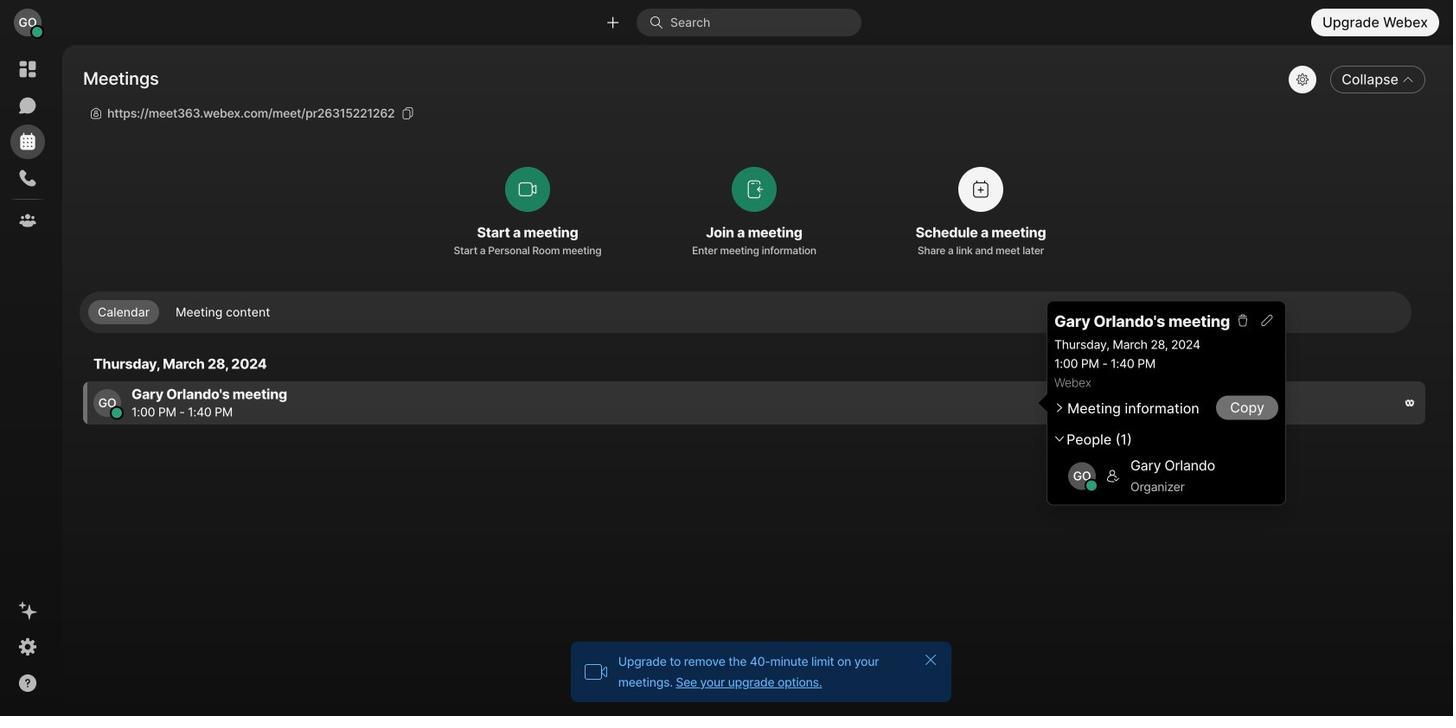 Task type: describe. For each thing, give the bounding box(es) containing it.
march 28, 2024 1:00 pm to 1:40 pm gary orlando's meeting non-recurring meeting,  gary orlando list item
[[83, 382, 1426, 425]]

gary orlando (orlandogary85@gmail.com · organizer) list item
[[1055, 454, 1279, 499]]

meeting response image
[[1107, 469, 1120, 483]]



Task type: locate. For each thing, give the bounding box(es) containing it.
arrow right_12 image
[[1055, 403, 1064, 413]]

arrow down_12 image
[[1055, 434, 1063, 444]]

cancel_16 image
[[924, 653, 938, 667]]

camera_28 image
[[584, 660, 608, 684]]

webex tab list
[[10, 52, 45, 238]]

navigation
[[0, 45, 55, 716]]



Task type: vqa. For each thing, say whether or not it's contained in the screenshot.
Appearance tab
no



